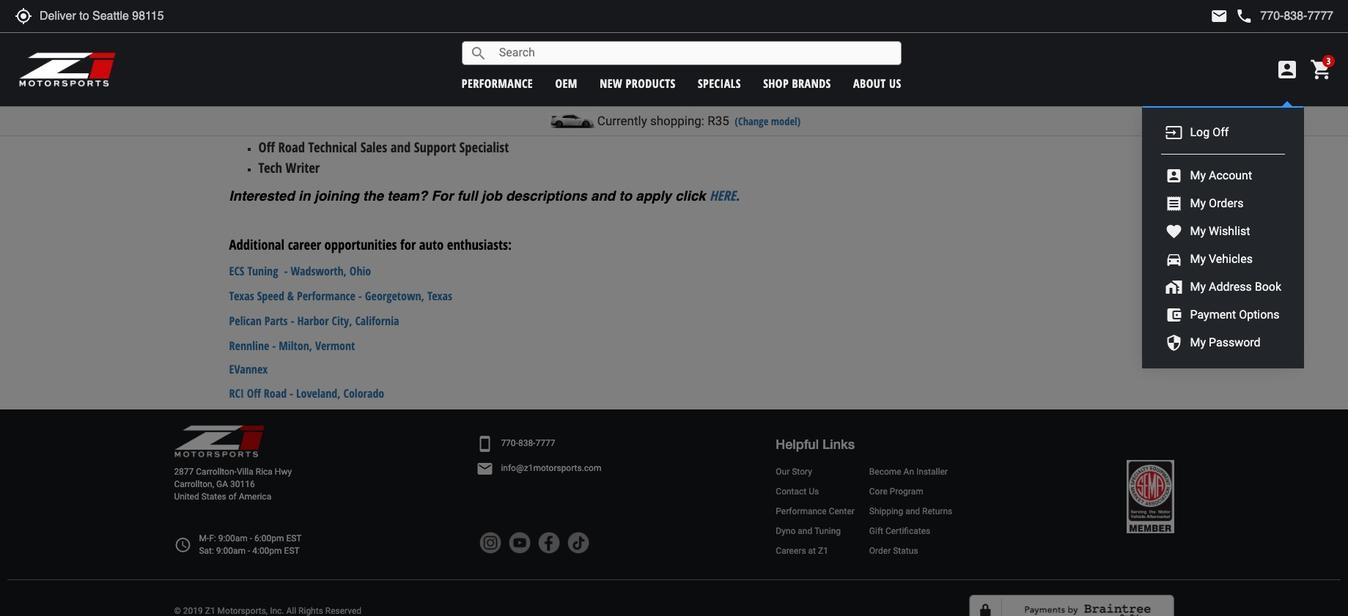 Task type: vqa. For each thing, say whether or not it's contained in the screenshot.


Task type: locate. For each thing, give the bounding box(es) containing it.
evannex
[[229, 362, 268, 378]]

1 horizontal spatial tuning
[[815, 527, 841, 537]]

us right the about
[[890, 75, 902, 91]]

0 vertical spatial support
[[312, 97, 354, 116]]

my for favorite
[[1191, 224, 1206, 238]]

1 vertical spatial us
[[809, 487, 819, 497]]

search
[[470, 44, 488, 62]]

dyno and tuning link
[[776, 526, 855, 538]]

9:00am right sat:
[[216, 546, 246, 557]]

the for here
[[363, 188, 384, 204]]

sales up warehouse
[[259, 97, 285, 116]]

options
[[1240, 308, 1280, 322]]

links
[[823, 436, 855, 453]]

smartphone
[[476, 436, 494, 453]]

in down writer
[[298, 188, 311, 204]]

shop brands link
[[764, 75, 831, 91]]

my for receipt
[[1191, 196, 1206, 210]]

account_box inside menu
[[1166, 167, 1183, 185]]

harbor
[[297, 313, 329, 329]]

my right security
[[1191, 336, 1206, 350]]

my for security
[[1191, 336, 1206, 350]]

1 vertical spatial to
[[619, 188, 632, 204]]

1 horizontal spatial support
[[414, 138, 456, 156]]

0 vertical spatial sales
[[259, 97, 285, 116]]

order status link
[[870, 546, 953, 558]]

performance down contact us
[[776, 507, 827, 517]]

1 my from the top
[[1191, 168, 1206, 182]]

carrollton-
[[196, 467, 237, 477]]

- left milton,
[[272, 338, 276, 354]]

installer
[[917, 467, 948, 477]]

1 vertical spatial in
[[298, 188, 311, 204]]

enthusiasts:
[[447, 236, 512, 254]]

become an installer
[[870, 467, 948, 477]]

z1 right 2019 at the bottom
[[205, 606, 215, 617]]

.
[[736, 188, 740, 204]]

off inside the 'sales and support specialist warehouse associate off road technical sales and support specialist tech writer'
[[259, 138, 275, 156]]

in inside the interested in joining the team? for full job descriptions and to apply click here .
[[298, 188, 311, 204]]

carrollton,
[[648, 72, 711, 87], [174, 479, 214, 490]]

performance link
[[462, 75, 533, 91]]

for right fill
[[465, 72, 481, 87]]

- right parts at the bottom
[[291, 313, 294, 329]]

center
[[829, 507, 855, 517]]

facebook link image
[[539, 533, 561, 555]]

1 vertical spatial tuning
[[815, 527, 841, 537]]

my inside account_box my account
[[1191, 168, 1206, 182]]

support up associate
[[312, 97, 354, 116]]

1 horizontal spatial specialist
[[460, 138, 509, 156]]

3 my from the top
[[1191, 224, 1206, 238]]

my right favorite
[[1191, 224, 1206, 238]]

and left apply
[[591, 188, 616, 204]]

1 vertical spatial 9:00am
[[216, 546, 246, 557]]

f:
[[209, 534, 216, 544]]

est right 6:00pm
[[286, 534, 302, 544]]

(change
[[735, 114, 769, 128]]

1 horizontal spatial at
[[809, 546, 816, 557]]

sales and support specialist warehouse associate off road technical sales and support specialist tech writer
[[259, 97, 509, 177]]

1 vertical spatial at
[[809, 546, 816, 557]]

become an installer link
[[870, 466, 953, 479]]

off inside input log off
[[1213, 125, 1229, 139]]

my account link
[[1187, 168, 1256, 184]]

1 horizontal spatial sales
[[361, 138, 387, 156]]

in
[[633, 72, 644, 87], [298, 188, 311, 204]]

interested
[[229, 188, 295, 204]]

1 vertical spatial sales
[[361, 138, 387, 156]]

the left right
[[335, 72, 354, 87]]

home_work my address book
[[1166, 279, 1282, 296]]

wishlist
[[1209, 224, 1251, 238]]

z1 down vision)
[[614, 72, 629, 87]]

my for account_box
[[1191, 168, 1206, 182]]

texas
[[229, 288, 254, 304], [427, 288, 453, 304]]

770-838-7777 link
[[501, 438, 555, 451]]

the down search on the left of the page
[[485, 72, 504, 87]]

helpful links
[[776, 436, 855, 453]]

2 horizontal spatial the
[[485, 72, 504, 87]]

at down dyno and tuning link
[[809, 546, 816, 557]]

account_box up receipt
[[1166, 167, 1183, 185]]

opportunities
[[325, 236, 397, 254]]

tuning down performance center link
[[815, 527, 841, 537]]

0 vertical spatial 9:00am
[[218, 534, 248, 544]]

off right log at the right of page
[[1213, 125, 1229, 139]]

0 horizontal spatial support
[[312, 97, 354, 116]]

sales
[[259, 97, 285, 116], [361, 138, 387, 156]]

ecs
[[229, 263, 245, 279]]

carrollton, inside 2877 carrollton-villa rica hwy carrollton, ga 30116 united states of america
[[174, 479, 214, 490]]

rennline - milton, vermont link
[[229, 338, 355, 354]]

0 vertical spatial carrollton,
[[648, 72, 711, 87]]

wadsworth,
[[291, 263, 347, 279]]

401k
[[259, 26, 288, 41]]

instagram link image
[[480, 533, 502, 555]]

0 horizontal spatial texas
[[229, 288, 254, 304]]

my inside favorite my wishlist
[[1191, 224, 1206, 238]]

tiktok link image
[[568, 533, 590, 555]]

account_box my account
[[1166, 167, 1253, 185]]

my password link
[[1187, 335, 1265, 352]]

6 my from the top
[[1191, 336, 1206, 350]]

access_time m-f: 9:00am - 6:00pm est sat: 9:00am - 4:00pm est
[[174, 534, 302, 557]]

my vehicles link
[[1187, 251, 1257, 268]]

rights
[[299, 606, 323, 617]]

&
[[287, 288, 294, 304]]

tuning right ecs
[[247, 263, 278, 279]]

sat:
[[199, 546, 214, 557]]

shipping
[[870, 507, 904, 517]]

0 horizontal spatial performance
[[297, 288, 356, 304]]

carrollton, down search search field
[[648, 72, 711, 87]]

ga
[[216, 479, 228, 490]]

my inside security my password
[[1191, 336, 1206, 350]]

my right the "directions_car"
[[1191, 252, 1206, 266]]

account_box for account_box my account
[[1166, 167, 1183, 185]]

evannex link
[[229, 362, 268, 378]]

menu
[[1143, 106, 1305, 369]]

1 vertical spatial est
[[284, 546, 300, 557]]

est
[[286, 534, 302, 544], [284, 546, 300, 557]]

the left team?
[[363, 188, 384, 204]]

road inside the 'sales and support specialist warehouse associate off road technical sales and support specialist tech writer'
[[278, 138, 305, 156]]

home_work
[[1166, 279, 1183, 296]]

z1 down dyno and tuning link
[[818, 546, 829, 557]]

texas up pelican
[[229, 288, 254, 304]]

returns
[[923, 507, 953, 517]]

shop brands
[[764, 75, 831, 91]]

favorite
[[1166, 223, 1183, 241]]

email info@z1motorsports.com
[[476, 461, 602, 478]]

my up receipt my orders
[[1191, 168, 1206, 182]]

account_box left shopping_cart link
[[1276, 58, 1300, 81]]

0 vertical spatial tuning
[[247, 263, 278, 279]]

© 2019 z1 motorsports, inc. all rights reserved
[[174, 606, 362, 617]]

sales down associate
[[361, 138, 387, 156]]

at right roles
[[598, 72, 610, 87]]

0 horizontal spatial us
[[809, 487, 819, 497]]

4 my from the top
[[1191, 252, 1206, 266]]

america
[[239, 492, 271, 502]]

(change model) link
[[735, 114, 801, 128]]

our story link
[[776, 466, 855, 479]]

writer
[[286, 158, 320, 177]]

2019
[[183, 606, 203, 617]]

770-
[[501, 439, 518, 449]]

click
[[676, 188, 706, 204]]

0 horizontal spatial specialist
[[358, 97, 407, 116]]

additional career opportunities for auto enthusiasts:
[[229, 236, 512, 254]]

1 horizontal spatial to
[[619, 188, 632, 204]]

specialist down right
[[358, 97, 407, 116]]

story
[[792, 467, 812, 477]]

texas speed & performance - georgetown, texas link
[[229, 288, 453, 304]]

georgia:
[[715, 72, 767, 87]]

2 horizontal spatial z1
[[818, 546, 829, 557]]

core
[[870, 487, 888, 497]]

to left fill
[[433, 72, 445, 87]]

my inside directions_car my vehicles
[[1191, 252, 1206, 266]]

in right new
[[633, 72, 644, 87]]

specialist up the interested in joining the team? for full job descriptions and to apply click here .
[[460, 138, 509, 156]]

us for contact us
[[809, 487, 819, 497]]

looking
[[268, 72, 312, 87]]

access_time
[[174, 537, 192, 555]]

following
[[508, 72, 561, 87]]

0 vertical spatial specialist
[[358, 97, 407, 116]]

0 horizontal spatial account_box
[[1166, 167, 1183, 185]]

for right looking
[[315, 72, 331, 87]]

0 vertical spatial z1
[[614, 72, 629, 87]]

2 my from the top
[[1191, 196, 1206, 210]]

the inside the interested in joining the team? for full job descriptions and to apply click here .
[[363, 188, 384, 204]]

gift certificates
[[870, 527, 931, 537]]

careers at z1
[[776, 546, 829, 557]]

0 horizontal spatial in
[[298, 188, 311, 204]]

and up oem
[[547, 45, 570, 61]]

my inside home_work my address book
[[1191, 280, 1206, 294]]

1 vertical spatial carrollton,
[[174, 479, 214, 490]]

9:00am right f:
[[218, 534, 248, 544]]

account_box link
[[1272, 58, 1303, 81]]

2877
[[174, 467, 194, 477]]

1 vertical spatial performance
[[776, 507, 827, 517]]

1 horizontal spatial the
[[363, 188, 384, 204]]

1 vertical spatial z1
[[818, 546, 829, 557]]

z1 motorsports logo image
[[18, 51, 117, 88]]

2 horizontal spatial for
[[465, 72, 481, 87]]

receipt
[[1166, 195, 1183, 213]]

to left apply
[[619, 188, 632, 204]]

rci off road - loveland, colorado
[[229, 386, 384, 402]]

for left auto
[[400, 236, 416, 254]]

model)
[[771, 114, 801, 128]]

carrollton, up united
[[174, 479, 214, 490]]

account_box
[[1276, 58, 1300, 81], [1166, 167, 1183, 185]]

my
[[1191, 168, 1206, 182], [1191, 196, 1206, 210], [1191, 224, 1206, 238], [1191, 252, 1206, 266], [1191, 280, 1206, 294], [1191, 336, 1206, 350]]

performance down "wadsworth,"
[[297, 288, 356, 304]]

0 horizontal spatial tuning
[[247, 263, 278, 279]]

est right 4:00pm
[[284, 546, 300, 557]]

1 vertical spatial support
[[414, 138, 456, 156]]

1 horizontal spatial us
[[890, 75, 902, 91]]

off up tech
[[259, 138, 275, 156]]

shipping and returns
[[870, 507, 953, 517]]

0 horizontal spatial the
[[335, 72, 354, 87]]

info@z1motorsports.com
[[501, 464, 602, 474]]

1 horizontal spatial texas
[[427, 288, 453, 304]]

z1 inside "link"
[[818, 546, 829, 557]]

0 horizontal spatial carrollton,
[[174, 479, 214, 490]]

my right home_work
[[1191, 280, 1206, 294]]

input
[[1166, 124, 1183, 142]]

r35
[[708, 114, 730, 128]]

my inside receipt my orders
[[1191, 196, 1206, 210]]

specialist
[[358, 97, 407, 116], [460, 138, 509, 156]]

0 vertical spatial account_box
[[1276, 58, 1300, 81]]

my for home_work
[[1191, 280, 1206, 294]]

road down evannex link
[[264, 386, 287, 402]]

oem link
[[556, 75, 578, 91]]

reserved
[[325, 606, 362, 617]]

0 horizontal spatial to
[[433, 72, 445, 87]]

products
[[626, 75, 676, 91]]

0 vertical spatial road
[[278, 138, 305, 156]]

speed
[[257, 288, 284, 304]]

email
[[476, 461, 494, 478]]

1 vertical spatial account_box
[[1166, 167, 1183, 185]]

0 horizontal spatial z1
[[205, 606, 215, 617]]

1 horizontal spatial account_box
[[1276, 58, 1300, 81]]

0 vertical spatial at
[[598, 72, 610, 87]]

5 my from the top
[[1191, 280, 1206, 294]]

us inside contact us "link"
[[809, 487, 819, 497]]

road down warehouse
[[278, 138, 305, 156]]

hwy
[[275, 467, 292, 477]]

1 horizontal spatial in
[[633, 72, 644, 87]]

input log off
[[1166, 124, 1229, 142]]

my right receipt
[[1191, 196, 1206, 210]]

for
[[432, 188, 454, 204]]

texas right the georgetown,
[[427, 288, 453, 304]]

shopping:
[[650, 114, 705, 128]]

us down our story link
[[809, 487, 819, 497]]

2 vertical spatial z1
[[205, 606, 215, 617]]

support up for
[[414, 138, 456, 156]]

0 vertical spatial us
[[890, 75, 902, 91]]



Task type: describe. For each thing, give the bounding box(es) containing it.
directions_car
[[1166, 251, 1183, 268]]

favorite my wishlist
[[1166, 223, 1251, 241]]

phone link
[[1236, 7, 1334, 25]]

and inside 401k match competitive insurance benefits (health, dental and vision)
[[547, 45, 570, 61]]

shopping_cart link
[[1307, 58, 1334, 81]]

my for directions_car
[[1191, 252, 1206, 266]]

status
[[893, 546, 919, 557]]

certificates
[[886, 527, 931, 537]]

book
[[1255, 280, 1282, 294]]

performance center link
[[776, 506, 855, 518]]

1 horizontal spatial for
[[400, 236, 416, 254]]

about us link
[[854, 75, 902, 91]]

0 vertical spatial performance
[[297, 288, 356, 304]]

villa
[[237, 467, 254, 477]]

our story
[[776, 467, 812, 477]]

us for about us
[[890, 75, 902, 91]]

log
[[1191, 125, 1210, 139]]

account_box for account_box
[[1276, 58, 1300, 81]]

1 horizontal spatial carrollton,
[[648, 72, 711, 87]]

we're
[[229, 72, 264, 87]]

directions_car my vehicles
[[1166, 251, 1253, 268]]

0 horizontal spatial for
[[315, 72, 331, 87]]

loveland,
[[296, 386, 341, 402]]

apply
[[636, 188, 672, 204]]

0 vertical spatial in
[[633, 72, 644, 87]]

match
[[292, 26, 329, 41]]

1 vertical spatial specialist
[[460, 138, 509, 156]]

0 vertical spatial to
[[433, 72, 445, 87]]

georgetown,
[[365, 288, 425, 304]]

1 horizontal spatial z1
[[614, 72, 629, 87]]

become
[[870, 467, 902, 477]]

security
[[1166, 334, 1183, 352]]

ecs tuning  - wadsworth, ohio
[[229, 263, 371, 279]]

0 horizontal spatial sales
[[259, 97, 285, 116]]

order
[[870, 546, 891, 557]]

receipt my orders
[[1166, 195, 1244, 213]]

dyno
[[776, 527, 796, 537]]

mail
[[1211, 7, 1229, 25]]

about
[[854, 75, 886, 91]]

youtube link image
[[509, 533, 531, 555]]

0 vertical spatial est
[[286, 534, 302, 544]]

address
[[1209, 280, 1252, 294]]

dental
[[504, 45, 543, 61]]

rci off road - loveland, colorado link
[[229, 386, 384, 402]]

specials link
[[698, 75, 741, 91]]

roles
[[565, 72, 594, 87]]

rci
[[229, 386, 244, 402]]

currently shopping: r35 (change model)
[[598, 114, 801, 128]]

states
[[201, 492, 226, 502]]

helpful
[[776, 436, 819, 453]]

pelican parts - harbor city, california
[[229, 313, 399, 329]]

my wishlist link
[[1187, 223, 1254, 240]]

rennline - milton, vermont
[[229, 338, 355, 354]]

and right dyno
[[798, 527, 813, 537]]

shipping and returns link
[[870, 506, 953, 518]]

z1 company logo image
[[174, 425, 266, 459]]

an
[[904, 467, 915, 477]]

account_balance_wallet payment options
[[1166, 307, 1280, 324]]

careers
[[776, 546, 806, 557]]

- left 6:00pm
[[250, 534, 252, 544]]

ecs tuning  - wadsworth, ohio link
[[229, 263, 371, 279]]

payment options link
[[1187, 307, 1284, 324]]

fill
[[448, 72, 461, 87]]

ohio
[[350, 263, 371, 279]]

off right rci
[[247, 386, 261, 402]]

people
[[388, 72, 429, 87]]

info@z1motorsports.com link
[[501, 463, 602, 476]]

the for z1
[[335, 72, 354, 87]]

Search search field
[[488, 42, 901, 64]]

and up warehouse
[[289, 97, 309, 116]]

vehicles
[[1209, 252, 1253, 266]]

- down ohio
[[359, 288, 362, 304]]

order status
[[870, 546, 919, 557]]

here link
[[710, 186, 736, 204]]

0 horizontal spatial at
[[598, 72, 610, 87]]

to inside the interested in joining the team? for full job descriptions and to apply click here .
[[619, 188, 632, 204]]

career
[[288, 236, 321, 254]]

2 texas from the left
[[427, 288, 453, 304]]

and up team?
[[391, 138, 411, 156]]

tech
[[259, 158, 282, 177]]

dyno and tuning
[[776, 527, 841, 537]]

- left 4:00pm
[[248, 546, 250, 557]]

brands
[[792, 75, 831, 91]]

core program
[[870, 487, 924, 497]]

performance
[[462, 75, 533, 91]]

7777
[[536, 439, 555, 449]]

838-
[[518, 439, 536, 449]]

at inside "link"
[[809, 546, 816, 557]]

z1 for careers at z1
[[818, 546, 829, 557]]

orders
[[1209, 196, 1244, 210]]

4:00pm
[[252, 546, 282, 557]]

performance center
[[776, 507, 855, 517]]

gift certificates link
[[870, 526, 953, 538]]

contact us link
[[776, 486, 855, 499]]

here
[[710, 186, 736, 204]]

1 vertical spatial road
[[264, 386, 287, 402]]

and inside the interested in joining the team? for full job descriptions and to apply click here .
[[591, 188, 616, 204]]

sema member logo image
[[1127, 460, 1175, 534]]

milton,
[[279, 338, 312, 354]]

payment
[[1191, 308, 1237, 322]]

menu containing input
[[1143, 106, 1305, 369]]

associate
[[322, 118, 372, 136]]

security my password
[[1166, 334, 1261, 352]]

- left loveland,
[[290, 386, 293, 402]]

vision)
[[574, 45, 615, 61]]

z1 for © 2019 z1 motorsports, inc. all rights reserved
[[205, 606, 215, 617]]

interested in joining the team? for full job descriptions and to apply click here .
[[229, 186, 744, 204]]

smartphone 770-838-7777
[[476, 436, 555, 453]]

©
[[174, 606, 181, 617]]

and down core program "link" on the bottom
[[906, 507, 920, 517]]

full
[[457, 188, 478, 204]]

1 texas from the left
[[229, 288, 254, 304]]

new products
[[600, 75, 676, 91]]

1 horizontal spatial performance
[[776, 507, 827, 517]]

job
[[482, 188, 502, 204]]

motorsports,
[[218, 606, 268, 617]]



